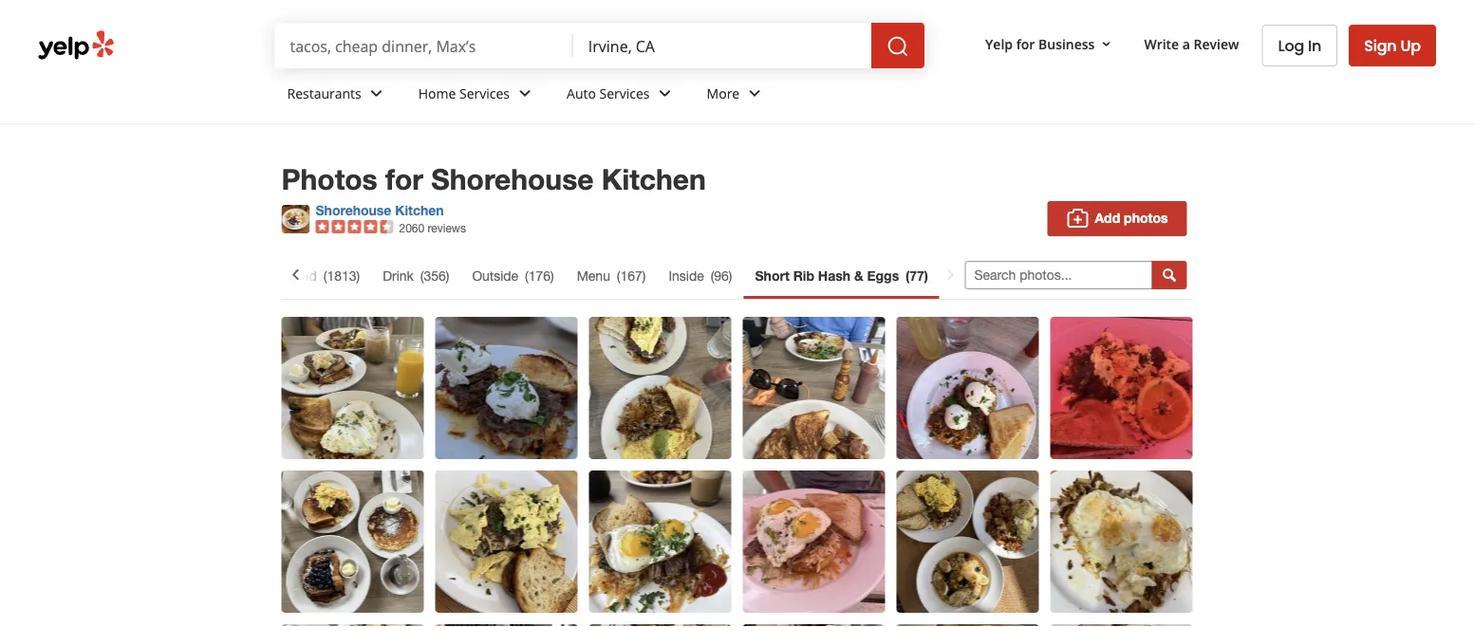 Task type: vqa. For each thing, say whether or not it's contained in the screenshot.
THE ADD PHOTOS
yes



Task type: locate. For each thing, give the bounding box(es) containing it.
24 chevron down v2 image
[[365, 82, 388, 105], [514, 82, 536, 105], [654, 82, 676, 105], [743, 82, 766, 105]]

inside
[[669, 268, 704, 284]]

None field
[[290, 35, 558, 56], [588, 35, 856, 56]]

24 chevron down v2 image for restaurants
[[365, 82, 388, 105]]

kitchen
[[602, 161, 706, 196], [395, 203, 444, 218]]

24 chevron down v2 image left auto
[[514, 82, 536, 105]]

menu
[[577, 268, 610, 284]]

1 none field from the left
[[290, 35, 558, 56]]

0 vertical spatial shorehouse
[[431, 161, 594, 196]]

4 24 chevron down v2 image from the left
[[743, 82, 766, 105]]

2 24 chevron down v2 image from the left
[[514, 82, 536, 105]]

kitchen down auto services 'link'
[[602, 161, 706, 196]]

shorehouse kitchen image
[[281, 205, 310, 234]]

services
[[459, 84, 510, 102], [599, 84, 650, 102]]

business categories element
[[272, 68, 1436, 123]]

sign
[[1364, 35, 1397, 56]]

24 chevron down v2 image inside home services link
[[514, 82, 536, 105]]

0 horizontal spatial for
[[385, 161, 423, 196]]

24 chevron down v2 image right 'auto services'
[[654, 82, 676, 105]]

log
[[1278, 35, 1304, 56]]

1 horizontal spatial for
[[1016, 35, 1035, 53]]

2060 reviews
[[399, 221, 466, 234]]

24 chevron down v2 image right more
[[743, 82, 766, 105]]

for up shorehouse kitchen link
[[385, 161, 423, 196]]

for inside button
[[1016, 35, 1035, 53]]

Near text field
[[588, 35, 856, 56]]

4.5 star rating image
[[316, 220, 393, 233]]

24 chevron down v2 image for home services
[[514, 82, 536, 105]]

none field find
[[290, 35, 558, 56]]

write a review
[[1144, 35, 1239, 53]]

1 horizontal spatial kitchen
[[602, 161, 706, 196]]

24 chevron down v2 image inside restaurants link
[[365, 82, 388, 105]]

(176)
[[525, 268, 554, 284]]

food
[[286, 268, 317, 284]]

services for home services
[[459, 84, 510, 102]]

none field up more
[[588, 35, 856, 56]]

sign up
[[1364, 35, 1421, 56]]

log in link
[[1262, 25, 1338, 66]]

add
[[1095, 210, 1120, 226]]

yelp for business button
[[978, 27, 1121, 61]]

2 services from the left
[[599, 84, 650, 102]]

business
[[1038, 35, 1095, 53]]

photo of shorehouse kitchen - la jolla, ca, united states. short rib hash & eggs image
[[435, 317, 578, 459], [1050, 317, 1193, 459], [589, 471, 731, 613], [743, 471, 885, 613], [1050, 471, 1193, 613]]

1 24 chevron down v2 image from the left
[[365, 82, 388, 105]]

services inside 'link'
[[599, 84, 650, 102]]

24 chevron down v2 image right restaurants
[[365, 82, 388, 105]]

1 horizontal spatial shorehouse
[[431, 161, 594, 196]]

1 services from the left
[[459, 84, 510, 102]]

photos for shorehouse kitchen
[[281, 161, 706, 196]]

services right home
[[459, 84, 510, 102]]

shorehouse up reviews
[[431, 161, 594, 196]]

shorehouse up 4.5 star rating image
[[316, 203, 391, 218]]

shorehouse kitchen
[[316, 203, 444, 218]]

2 none field from the left
[[588, 35, 856, 56]]

up
[[1401, 35, 1421, 56]]

for for yelp
[[1016, 35, 1035, 53]]

add photos link
[[1047, 201, 1187, 236]]

yelp
[[985, 35, 1013, 53]]

kitchen up 2060
[[395, 203, 444, 218]]

for
[[1016, 35, 1035, 53], [385, 161, 423, 196]]

services right auto
[[599, 84, 650, 102]]

1 horizontal spatial none field
[[588, 35, 856, 56]]

&
[[854, 268, 863, 284]]

write
[[1144, 35, 1179, 53]]

1 vertical spatial for
[[385, 161, 423, 196]]

3 24 chevron down v2 image from the left
[[654, 82, 676, 105]]

24 chevron down v2 image inside auto services 'link'
[[654, 82, 676, 105]]

0 vertical spatial kitchen
[[602, 161, 706, 196]]

menu (167)
[[577, 268, 646, 284]]

photos
[[1124, 210, 1168, 226]]

add photos
[[1095, 210, 1168, 226]]

photo of shorehouse kitchen - la jolla, ca, united states. short rib hash & eggs, caramelized tahitian vanilla bean french toast, side pancake image
[[281, 471, 424, 613]]

1 vertical spatial kitchen
[[395, 203, 444, 218]]

food (1813)
[[286, 268, 360, 284]]

(96)
[[711, 268, 732, 284]]

yelp for business
[[985, 35, 1095, 53]]

24 chevron down v2 image for auto services
[[654, 82, 676, 105]]

1 horizontal spatial services
[[599, 84, 650, 102]]

sign up link
[[1349, 25, 1436, 66]]

none field up home
[[290, 35, 558, 56]]

(77)
[[906, 268, 928, 284]]

1 vertical spatial shorehouse
[[316, 203, 391, 218]]

shorehouse
[[431, 161, 594, 196], [316, 203, 391, 218]]

auto
[[567, 84, 596, 102]]

Search photos... text field
[[965, 261, 1153, 289]]

auto services
[[567, 84, 650, 102]]

photo of shorehouse kitchen - la jolla, ca, united states. short rib hash & eggs  must do image
[[435, 471, 578, 613]]

24 chevron down v2 image inside more link
[[743, 82, 766, 105]]

0 horizontal spatial services
[[459, 84, 510, 102]]

None search field
[[275, 23, 928, 68]]

home services
[[418, 84, 510, 102]]

for right yelp
[[1016, 35, 1035, 53]]

0 vertical spatial for
[[1016, 35, 1035, 53]]

0 horizontal spatial none field
[[290, 35, 558, 56]]



Task type: describe. For each thing, give the bounding box(es) containing it.
restaurants link
[[272, 68, 403, 123]]

rib
[[793, 268, 814, 284]]

short
[[755, 268, 790, 284]]

log in
[[1278, 35, 1322, 56]]

2060
[[399, 221, 424, 234]]

services for auto services
[[599, 84, 650, 102]]

more
[[707, 84, 740, 102]]

inside (96)
[[669, 268, 732, 284]]

drink
[[383, 268, 414, 284]]

none field near
[[588, 35, 856, 56]]

photos
[[281, 161, 377, 196]]

in
[[1308, 35, 1322, 56]]

photo of shorehouse kitchen - la jolla, ca, united states. top left (going counter clockwise) short rib hash and eggs, steel irish cut oats, salmon benedict image
[[897, 471, 1039, 613]]

restaurants
[[287, 84, 361, 102]]

reviews
[[428, 221, 466, 234]]

shorehouse kitchen link
[[316, 203, 444, 218]]

hash
[[818, 268, 851, 284]]

16 chevron down v2 image
[[1099, 37, 1114, 52]]

outside (176)
[[472, 268, 554, 284]]

photo of shorehouse kitchen - la jolla, ca, united states. short rib hash & eggs, wild mushroom & spinach omelette image
[[589, 317, 731, 459]]

review
[[1194, 35, 1239, 53]]

0 horizontal spatial kitchen
[[395, 203, 444, 218]]

24 chevron down v2 image for more
[[743, 82, 766, 105]]

drink (356)
[[383, 268, 449, 284]]

Find text field
[[290, 35, 558, 56]]

write a review link
[[1137, 27, 1247, 61]]

for for photos
[[385, 161, 423, 196]]

(356)
[[420, 268, 449, 284]]

0 horizontal spatial shorehouse
[[316, 203, 391, 218]]

search image
[[887, 35, 909, 58]]

(1813)
[[323, 268, 360, 284]]

auto services link
[[552, 68, 692, 123]]

home services link
[[403, 68, 552, 123]]

photo of shorehouse kitchen - la jolla, ca, united states. brioche breakfast grilled cheese short rib hash & eggs image
[[743, 317, 885, 459]]

more link
[[692, 68, 781, 123]]

home
[[418, 84, 456, 102]]

photo of shorehouse kitchen - la jolla, ca, united states. short rib hash & eggs and mimosa image
[[897, 317, 1039, 459]]

outside
[[472, 268, 518, 284]]

photo of shorehouse kitchen - la jolla, ca, united states. caramelized tahitian vanilla bean french toast short rib hash & eggs carnitas benedict image
[[281, 317, 424, 459]]

(167)
[[617, 268, 646, 284]]

short rib hash & eggs (77)
[[755, 268, 928, 284]]

a
[[1183, 35, 1190, 53]]

eggs
[[867, 268, 899, 284]]



